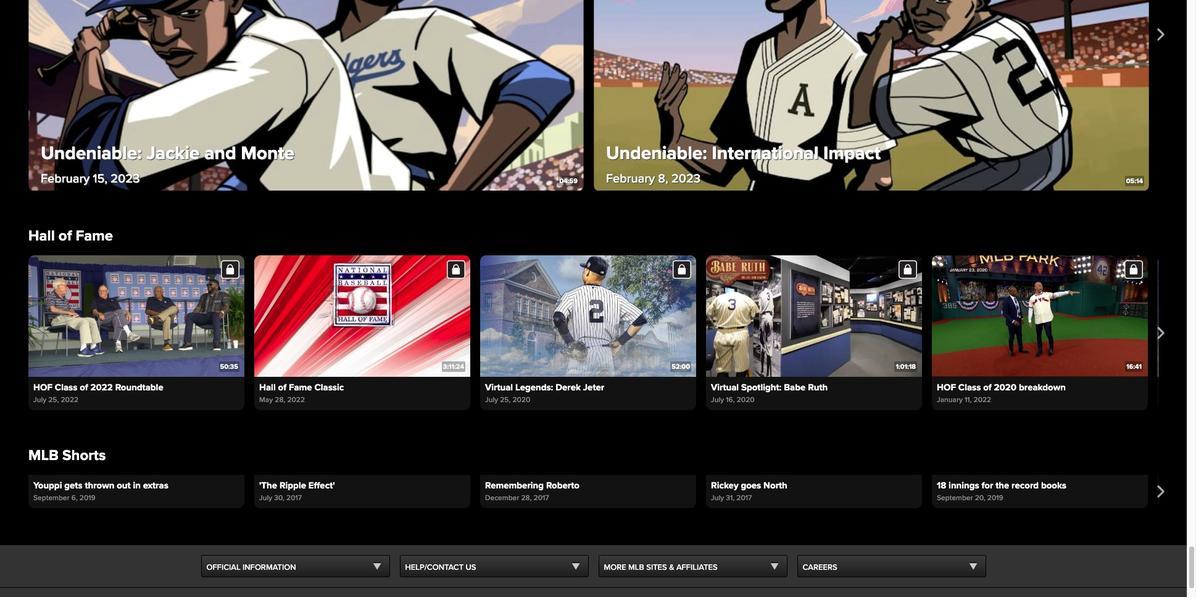 Task type: describe. For each thing, give the bounding box(es) containing it.
mlb shorts
[[28, 447, 106, 465]]

2017 for 'the
[[287, 494, 302, 503]]

record
[[1012, 480, 1039, 491]]

2017 inside remembering roberto december 28, 2017
[[534, 494, 549, 503]]

30,
[[274, 494, 285, 503]]

jackie
[[147, 142, 200, 164]]

effect'
[[309, 480, 335, 491]]

impact
[[824, 142, 881, 164]]

ripple
[[280, 480, 306, 491]]

fame for hall of fame
[[76, 227, 113, 245]]

virtual spotlight: babe ruth july 16, 2020
[[711, 382, 828, 405]]

official
[[207, 563, 241, 573]]

sites
[[647, 563, 667, 573]]

help/contact us button
[[400, 556, 589, 578]]

2020 for virtual legends: derek jeter
[[513, 396, 531, 405]]

2017 for rickey
[[737, 494, 752, 503]]

virtual legends: derek jeter image
[[480, 256, 696, 377]]

classic
[[315, 382, 344, 393]]

class for 2020
[[959, 382, 981, 393]]

hof class of 2022 roundtable july 25, 2022
[[33, 382, 163, 405]]

undeniable: international impact image
[[594, 0, 1150, 191]]

6,
[[71, 494, 78, 503]]

25, inside hof class of 2022 roundtable july 25, 2022
[[48, 396, 59, 405]]

july inside the 'virtual spotlight: babe ruth july 16, 2020'
[[711, 396, 724, 405]]

virtual for virtual legends: derek jeter
[[485, 382, 513, 393]]

remembering
[[485, 480, 544, 491]]

2022 left roundtable
[[90, 382, 113, 393]]

virtual spotlight: babe ruth image
[[706, 256, 922, 377]]

50:35
[[220, 363, 238, 371]]

8,
[[658, 171, 669, 186]]

16,
[[726, 396, 735, 405]]

more
[[604, 563, 627, 573]]

babe
[[784, 382, 806, 393]]

&
[[669, 563, 675, 573]]

may
[[259, 396, 273, 405]]

31,
[[726, 494, 735, 503]]

february 8, 2023
[[606, 171, 701, 186]]

july inside hof class of 2022 roundtable july 25, 2022
[[33, 396, 46, 405]]

hof class of 2020 breakdown january 11, 2022
[[937, 382, 1066, 405]]

04:59
[[560, 177, 578, 185]]

in
[[133, 480, 141, 491]]

extras
[[143, 480, 168, 491]]

international
[[712, 142, 819, 164]]

hall for hall of fame classic may 28, 2022
[[259, 382, 276, 393]]

virtual legends: derek jeter july 25, 2020
[[485, 382, 605, 405]]

hall of fame
[[28, 227, 113, 245]]

thrown
[[85, 480, 114, 491]]

11,
[[965, 396, 972, 405]]

innings
[[949, 480, 980, 491]]

fame for hall of fame classic may 28, 2022
[[289, 382, 312, 393]]

2023 for international
[[672, 171, 701, 186]]

spotlight:
[[742, 382, 782, 393]]

breakdown
[[1019, 382, 1066, 393]]

class for 2022
[[55, 382, 77, 393]]

official information
[[207, 563, 296, 573]]

52:00
[[672, 363, 690, 371]]

and
[[205, 142, 236, 164]]

monte
[[241, 142, 295, 164]]

derek
[[556, 382, 581, 393]]

february 15, 2023
[[41, 171, 140, 186]]

25, inside virtual legends: derek jeter july 25, 2020
[[500, 396, 511, 405]]

undeniable: jackie and monte
[[41, 142, 295, 164]]

information
[[243, 563, 296, 573]]

hall of fame classic may 28, 2022
[[259, 382, 344, 405]]

2022 inside hof class of 2020 breakdown january 11, 2022
[[974, 396, 992, 405]]

more mlb sites & affiliates
[[604, 563, 718, 573]]

official information button
[[201, 556, 390, 578]]



Task type: vqa. For each thing, say whether or not it's contained in the screenshot.
Secondary Navigation ELEMENT containing News
no



Task type: locate. For each thing, give the bounding box(es) containing it.
2017
[[287, 494, 302, 503], [534, 494, 549, 503], [737, 494, 752, 503]]

20,
[[975, 494, 986, 503]]

shorts
[[62, 447, 106, 465]]

1 2023 from the left
[[111, 171, 140, 186]]

2023 right 15,
[[111, 171, 140, 186]]

2020 inside virtual legends: derek jeter july 25, 2020
[[513, 396, 531, 405]]

careers
[[803, 563, 838, 573]]

2019 down the
[[988, 494, 1004, 503]]

class inside hof class of 2020 breakdown january 11, 2022
[[959, 382, 981, 393]]

1 undeniable: from the left
[[41, 142, 142, 164]]

2 february from the left
[[606, 171, 655, 186]]

18
[[937, 480, 947, 491]]

hall inside hall of fame classic may 28, 2022
[[259, 382, 276, 393]]

0 horizontal spatial 2020
[[513, 396, 531, 405]]

15,
[[93, 171, 108, 186]]

hall of fame classic image
[[254, 256, 470, 377]]

hof inside hof class of 2022 roundtable july 25, 2022
[[33, 382, 52, 393]]

1 horizontal spatial fame
[[289, 382, 312, 393]]

virtual inside the 'virtual spotlight: babe ruth july 16, 2020'
[[711, 382, 739, 393]]

rickey goes north july 31, 2017
[[711, 480, 788, 503]]

'the ripple effect' july 30, 2017
[[259, 480, 335, 503]]

0 vertical spatial mlb
[[28, 447, 59, 465]]

2 september from the left
[[937, 494, 973, 503]]

february
[[41, 171, 90, 186], [606, 171, 655, 186]]

2019 right 6,
[[80, 494, 96, 503]]

0 horizontal spatial 2019
[[80, 494, 96, 503]]

2023
[[111, 171, 140, 186], [672, 171, 701, 186]]

28,
[[275, 396, 285, 405], [521, 494, 532, 503]]

february for undeniable: jackie and monte
[[41, 171, 90, 186]]

1 horizontal spatial class
[[959, 382, 981, 393]]

ruth
[[808, 382, 828, 393]]

fame down the february 15, 2023
[[76, 227, 113, 245]]

1 horizontal spatial february
[[606, 171, 655, 186]]

1 2019 from the left
[[80, 494, 96, 503]]

1 september from the left
[[33, 494, 70, 503]]

2023 for jackie
[[111, 171, 140, 186]]

1 horizontal spatial mlb
[[629, 563, 645, 573]]

2017 right the 31, at the bottom right of the page
[[737, 494, 752, 503]]

1 horizontal spatial 2017
[[534, 494, 549, 503]]

hall for hall of fame
[[28, 227, 55, 245]]

undeniable: international impact
[[606, 142, 881, 164]]

2 25, from the left
[[500, 396, 511, 405]]

'the
[[259, 480, 277, 491]]

july inside virtual legends: derek jeter july 25, 2020
[[485, 396, 498, 405]]

hof
[[33, 382, 52, 393], [937, 382, 956, 393]]

05:14
[[1127, 177, 1144, 185]]

2 2023 from the left
[[672, 171, 701, 186]]

virtual left legends: at the bottom left
[[485, 382, 513, 393]]

2022 right 11,
[[974, 396, 992, 405]]

2019
[[80, 494, 96, 503], [988, 494, 1004, 503]]

undeniable: jackie and monte image
[[28, 0, 584, 191]]

virtual for virtual spotlight: babe ruth
[[711, 382, 739, 393]]

undeniable: up the february 15, 2023
[[41, 142, 142, 164]]

0 horizontal spatial class
[[55, 382, 77, 393]]

mlb inside popup button
[[629, 563, 645, 573]]

fame left classic
[[289, 382, 312, 393]]

1 vertical spatial 28,
[[521, 494, 532, 503]]

28, right 'may'
[[275, 396, 285, 405]]

more mlb sites & affiliates button
[[599, 556, 788, 578]]

1 horizontal spatial 2020
[[737, 396, 755, 405]]

2 virtual from the left
[[711, 382, 739, 393]]

undeniable: for undeniable: international impact
[[606, 142, 708, 164]]

2019 inside youppi gets thrown out in extras september 6, 2019
[[80, 494, 96, 503]]

hof for hof class of 2022 roundtable
[[33, 382, 52, 393]]

1 vertical spatial mlb
[[629, 563, 645, 573]]

16:41
[[1127, 363, 1142, 371]]

mlb
[[28, 447, 59, 465], [629, 563, 645, 573]]

2020 for virtual spotlight: babe ruth
[[737, 396, 755, 405]]

1 horizontal spatial virtual
[[711, 382, 739, 393]]

september
[[33, 494, 70, 503], [937, 494, 973, 503]]

hof class of 2020 breakdown image
[[932, 256, 1148, 377]]

1 vertical spatial hall
[[259, 382, 276, 393]]

2022
[[90, 382, 113, 393], [61, 396, 78, 405], [287, 396, 305, 405], [974, 396, 992, 405]]

january
[[937, 396, 963, 405]]

us
[[466, 563, 476, 573]]

virtual up 16, at the bottom right of page
[[711, 382, 739, 393]]

2 class from the left
[[959, 382, 981, 393]]

1 25, from the left
[[48, 396, 59, 405]]

1 horizontal spatial 2023
[[672, 171, 701, 186]]

roberto
[[546, 480, 580, 491]]

undeniable: for undeniable: jackie and monte
[[41, 142, 142, 164]]

december
[[485, 494, 520, 503]]

mlb up 'youppi'
[[28, 447, 59, 465]]

fame
[[76, 227, 113, 245], [289, 382, 312, 393]]

28, down 'remembering'
[[521, 494, 532, 503]]

1 horizontal spatial undeniable:
[[606, 142, 708, 164]]

books
[[1042, 480, 1067, 491]]

february left 8, on the right top
[[606, 171, 655, 186]]

of inside hof class of 2022 roundtable july 25, 2022
[[80, 382, 88, 393]]

2019 for thrown
[[80, 494, 96, 503]]

of inside hall of fame classic may 28, 2022
[[278, 382, 287, 393]]

2 2017 from the left
[[534, 494, 549, 503]]

2019 inside 18 innings for the record books september 20, 2019
[[988, 494, 1004, 503]]

0 vertical spatial 28,
[[275, 396, 285, 405]]

roundtable
[[115, 382, 163, 393]]

28, inside remembering roberto december 28, 2017
[[521, 494, 532, 503]]

2019 for for
[[988, 494, 1004, 503]]

virtual
[[485, 382, 513, 393], [711, 382, 739, 393]]

careers button
[[797, 556, 986, 578]]

of
[[59, 227, 72, 245], [80, 382, 88, 393], [278, 382, 287, 393], [984, 382, 992, 393]]

2023 right 8, on the right top
[[672, 171, 701, 186]]

2020 down legends: at the bottom left
[[513, 396, 531, 405]]

0 vertical spatial fame
[[76, 227, 113, 245]]

hof for hof class of 2020 breakdown
[[937, 382, 956, 393]]

2017 inside rickey goes north july 31, 2017
[[737, 494, 752, 503]]

february for undeniable: international impact
[[606, 171, 655, 186]]

2017 down roberto
[[534, 494, 549, 503]]

undeniable: up february 8, 2023 at right top
[[606, 142, 708, 164]]

hof class of 2022 roundtable image
[[28, 256, 245, 377]]

1 horizontal spatial 28,
[[521, 494, 532, 503]]

2 horizontal spatial 2020
[[994, 382, 1017, 393]]

0 horizontal spatial virtual
[[485, 382, 513, 393]]

2 undeniable: from the left
[[606, 142, 708, 164]]

september for 18
[[937, 494, 973, 503]]

0 horizontal spatial 2023
[[111, 171, 140, 186]]

0 vertical spatial hall
[[28, 227, 55, 245]]

1 horizontal spatial 2019
[[988, 494, 1004, 503]]

virtual legends: larry walker image
[[1158, 256, 1197, 377]]

rickey
[[711, 480, 739, 491]]

0 horizontal spatial september
[[33, 494, 70, 503]]

2 hof from the left
[[937, 382, 956, 393]]

0 horizontal spatial february
[[41, 171, 90, 186]]

0 horizontal spatial 25,
[[48, 396, 59, 405]]

february left 15,
[[41, 171, 90, 186]]

september for youppi
[[33, 494, 70, 503]]

september inside youppi gets thrown out in extras september 6, 2019
[[33, 494, 70, 503]]

2020
[[994, 382, 1017, 393], [513, 396, 531, 405], [737, 396, 755, 405]]

0 horizontal spatial hall
[[28, 227, 55, 245]]

3:11:24
[[443, 363, 464, 371]]

virtual inside virtual legends: derek jeter july 25, 2020
[[485, 382, 513, 393]]

goes
[[741, 480, 761, 491]]

remembering roberto december 28, 2017
[[485, 480, 580, 503]]

18 innings for the record books september 20, 2019
[[937, 480, 1067, 503]]

2022 right 'may'
[[287, 396, 305, 405]]

2020 inside hof class of 2020 breakdown january 11, 2022
[[994, 382, 1017, 393]]

1:01:18
[[896, 363, 916, 371]]

july inside rickey goes north july 31, 2017
[[711, 494, 724, 503]]

september down innings
[[937, 494, 973, 503]]

28, inside hall of fame classic may 28, 2022
[[275, 396, 285, 405]]

2 2019 from the left
[[988, 494, 1004, 503]]

undeniable:
[[41, 142, 142, 164], [606, 142, 708, 164]]

fame inside hall of fame classic may 28, 2022
[[289, 382, 312, 393]]

0 horizontal spatial mlb
[[28, 447, 59, 465]]

legends:
[[516, 382, 553, 393]]

help/contact
[[405, 563, 464, 573]]

2017 inside 'the ripple effect' july 30, 2017
[[287, 494, 302, 503]]

affiliates
[[677, 563, 718, 573]]

2 horizontal spatial 2017
[[737, 494, 752, 503]]

youppi gets thrown out in extras september 6, 2019
[[33, 480, 168, 503]]

2022 inside hall of fame classic may 28, 2022
[[287, 396, 305, 405]]

3 2017 from the left
[[737, 494, 752, 503]]

2020 inside the 'virtual spotlight: babe ruth july 16, 2020'
[[737, 396, 755, 405]]

2020 right 16, at the bottom right of page
[[737, 396, 755, 405]]

25,
[[48, 396, 59, 405], [500, 396, 511, 405]]

north
[[764, 480, 788, 491]]

0 horizontal spatial undeniable:
[[41, 142, 142, 164]]

september inside 18 innings for the record books september 20, 2019
[[937, 494, 973, 503]]

mlb left sites
[[629, 563, 645, 573]]

2020 left breakdown
[[994, 382, 1017, 393]]

out
[[117, 480, 131, 491]]

hall
[[28, 227, 55, 245], [259, 382, 276, 393]]

0 horizontal spatial hof
[[33, 382, 52, 393]]

1 horizontal spatial september
[[937, 494, 973, 503]]

help/contact us
[[405, 563, 476, 573]]

1 horizontal spatial hall
[[259, 382, 276, 393]]

for
[[982, 480, 994, 491]]

class
[[55, 382, 77, 393], [959, 382, 981, 393]]

hof inside hof class of 2020 breakdown january 11, 2022
[[937, 382, 956, 393]]

0 horizontal spatial 2017
[[287, 494, 302, 503]]

1 horizontal spatial hof
[[937, 382, 956, 393]]

1 virtual from the left
[[485, 382, 513, 393]]

july inside 'the ripple effect' july 30, 2017
[[259, 494, 272, 503]]

of inside hof class of 2020 breakdown january 11, 2022
[[984, 382, 992, 393]]

youppi
[[33, 480, 62, 491]]

1 class from the left
[[55, 382, 77, 393]]

the
[[996, 480, 1010, 491]]

gets
[[64, 480, 82, 491]]

2017 down "ripple"
[[287, 494, 302, 503]]

1 horizontal spatial 25,
[[500, 396, 511, 405]]

1 hof from the left
[[33, 382, 52, 393]]

september down 'youppi'
[[33, 494, 70, 503]]

2022 up mlb shorts
[[61, 396, 78, 405]]

1 vertical spatial fame
[[289, 382, 312, 393]]

0 horizontal spatial 28,
[[275, 396, 285, 405]]

july
[[33, 396, 46, 405], [485, 396, 498, 405], [711, 396, 724, 405], [259, 494, 272, 503], [711, 494, 724, 503]]

1 february from the left
[[41, 171, 90, 186]]

class inside hof class of 2022 roundtable july 25, 2022
[[55, 382, 77, 393]]

1 2017 from the left
[[287, 494, 302, 503]]

0 horizontal spatial fame
[[76, 227, 113, 245]]

jeter
[[583, 382, 605, 393]]



